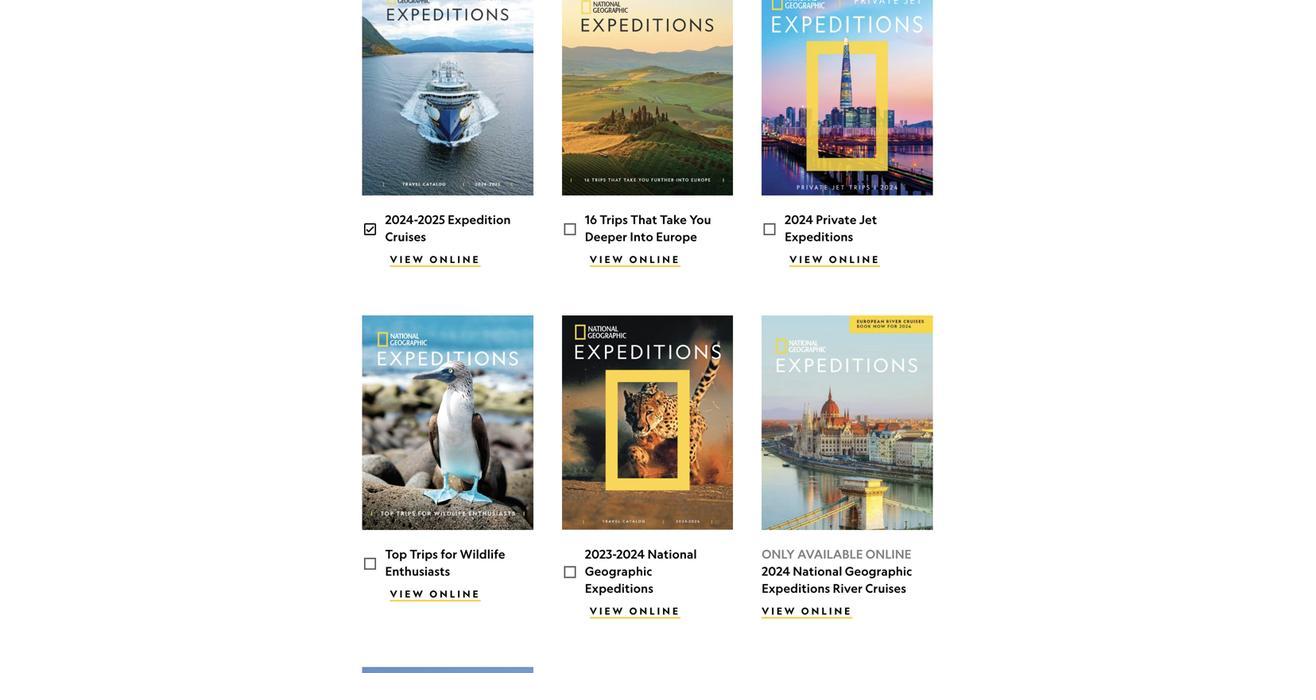Task type: vqa. For each thing, say whether or not it's contained in the screenshot.
EXPERTS
no



Task type: locate. For each thing, give the bounding box(es) containing it.
view online link down enthusiasts
[[390, 588, 481, 602]]

2 geographic from the left
[[845, 564, 912, 579]]

trips
[[600, 212, 628, 227], [410, 547, 438, 562]]

online for wildlife
[[430, 588, 481, 600]]

1 horizontal spatial national
[[793, 564, 843, 579]]

expeditions down 2023-
[[585, 581, 654, 596]]

1 horizontal spatial cruises
[[866, 581, 907, 596]]

top trips for wildlife enthusiasts
[[385, 547, 505, 579]]

online down top trips for wildlife enthusiasts
[[430, 588, 481, 600]]

0 vertical spatial trips
[[600, 212, 628, 227]]

0 horizontal spatial cruises
[[385, 229, 426, 244]]

view online link down 2024-2025 expedition cruises
[[390, 254, 481, 267]]

trips for 16
[[600, 212, 628, 227]]

2023-
[[585, 547, 617, 562]]

only available online 2024 national geographic expeditions river cruises
[[762, 547, 912, 596]]

2024 private jet expeditions
[[785, 212, 877, 244]]

view for 2024 private jet expeditions
[[790, 254, 825, 265]]

online down "river"
[[802, 605, 853, 617]]

national right 2023-
[[648, 547, 697, 562]]

2024 inside 2024 private jet expeditions
[[785, 212, 814, 227]]

view online link
[[390, 254, 481, 267], [590, 254, 681, 267], [790, 254, 880, 267], [390, 588, 481, 602], [590, 605, 681, 619], [762, 605, 853, 619]]

0 vertical spatial cruises
[[385, 229, 426, 244]]

online down into
[[630, 254, 681, 265]]

0 horizontal spatial trips
[[410, 547, 438, 562]]

16
[[585, 212, 597, 227]]

2024 private jet expeditions button
[[762, 0, 933, 246]]

1 vertical spatial trips
[[410, 547, 438, 562]]

cruises inside only available online 2024 national geographic expeditions river cruises
[[866, 581, 907, 596]]

view down 2024-
[[390, 254, 425, 265]]

view online down into
[[590, 254, 681, 265]]

2024-2025 expedition cruises
[[385, 212, 511, 244]]

view online down 2024-2025 expedition cruises
[[390, 254, 481, 265]]

2024 inside 2023-2024 national geographic expeditions
[[617, 547, 645, 562]]

1 horizontal spatial geographic
[[845, 564, 912, 579]]

1 vertical spatial 2024
[[617, 547, 645, 562]]

expeditions down only on the right bottom of page
[[762, 581, 831, 596]]

2023-2024 national geographic expeditions button
[[562, 316, 733, 598]]

available
[[798, 547, 863, 562]]

a national geographic expeditions catalog cover featuring the hungarian parliament building image
[[762, 316, 933, 530]]

national down available
[[793, 564, 843, 579]]

trips up deeper
[[600, 212, 628, 227]]

trips inside 16 trips that take you deeper into europe
[[600, 212, 628, 227]]

view online
[[390, 254, 481, 265], [590, 254, 681, 265], [790, 254, 880, 265], [390, 588, 481, 600], [590, 605, 681, 617], [762, 605, 853, 617]]

view online link for cruises
[[390, 254, 481, 267]]

view down enthusiasts
[[390, 588, 425, 600]]

view online link down into
[[590, 254, 681, 267]]

online for geographic
[[630, 605, 681, 617]]

online down 2024-2025 expedition cruises
[[430, 254, 481, 265]]

geographic
[[585, 564, 652, 579], [845, 564, 912, 579]]

view
[[390, 254, 425, 265], [590, 254, 625, 265], [790, 254, 825, 265], [390, 588, 425, 600], [590, 605, 625, 617], [762, 605, 797, 617]]

2024-2025 expedition cruises button
[[362, 0, 534, 246]]

view online down 2024 private jet expeditions
[[790, 254, 880, 265]]

online for expeditions
[[829, 254, 880, 265]]

2024
[[785, 212, 814, 227], [617, 547, 645, 562], [762, 564, 791, 579]]

cruises right "river"
[[866, 581, 907, 596]]

expeditions down 'private'
[[785, 229, 854, 244]]

1 vertical spatial cruises
[[866, 581, 907, 596]]

0 horizontal spatial national
[[648, 547, 697, 562]]

jet
[[860, 212, 877, 227]]

0 vertical spatial national
[[648, 547, 697, 562]]

view online for geographic
[[590, 605, 681, 617]]

view for 2024-2025 expedition cruises
[[390, 254, 425, 265]]

1 geographic from the left
[[585, 564, 652, 579]]

national
[[648, 547, 697, 562], [793, 564, 843, 579]]

view online down 2023-2024 national geographic expeditions
[[590, 605, 681, 617]]

2 vertical spatial 2024
[[762, 564, 791, 579]]

expedition
[[448, 212, 511, 227]]

view online link for expeditions
[[790, 254, 880, 267]]

trips up enthusiasts
[[410, 547, 438, 562]]

online
[[430, 254, 481, 265], [630, 254, 681, 265], [829, 254, 880, 265], [866, 547, 912, 562], [430, 588, 481, 600], [630, 605, 681, 617], [802, 605, 853, 617]]

online down 2024 private jet expeditions
[[829, 254, 880, 265]]

view online link down 2024 private jet expeditions
[[790, 254, 880, 267]]

view for top trips for wildlife enthusiasts
[[390, 588, 425, 600]]

trips inside top trips for wildlife enthusiasts
[[410, 547, 438, 562]]

a national geographic journeys catalog cover featuring the mane of a zebra image
[[362, 668, 534, 674]]

national inside 2023-2024 national geographic expeditions
[[648, 547, 697, 562]]

online down 2023-2024 national geographic expeditions
[[630, 605, 681, 617]]

online inside only available online 2024 national geographic expeditions river cruises
[[866, 547, 912, 562]]

geographic inside 2023-2024 national geographic expeditions
[[585, 564, 652, 579]]

16 trips that take you deeper into europe button
[[562, 0, 733, 246]]

top trips for wildlife enthusiasts button
[[362, 316, 534, 580]]

online right available
[[866, 547, 912, 562]]

geographic up "river"
[[845, 564, 912, 579]]

online for take
[[630, 254, 681, 265]]

view down 2023-2024 national geographic expeditions
[[590, 605, 625, 617]]

view online for take
[[590, 254, 681, 265]]

expeditions
[[785, 229, 854, 244], [585, 581, 654, 596], [762, 581, 831, 596]]

cruises
[[385, 229, 426, 244], [866, 581, 907, 596]]

view online link down 2023-2024 national geographic expeditions
[[590, 605, 681, 619]]

1 horizontal spatial trips
[[600, 212, 628, 227]]

cruises down 2024-
[[385, 229, 426, 244]]

view down 2024 private jet expeditions
[[790, 254, 825, 265]]

view down deeper
[[590, 254, 625, 265]]

geographic down 2023-
[[585, 564, 652, 579]]

0 horizontal spatial geographic
[[585, 564, 652, 579]]

1 vertical spatial national
[[793, 564, 843, 579]]

0 vertical spatial 2024
[[785, 212, 814, 227]]

view online down enthusiasts
[[390, 588, 481, 600]]



Task type: describe. For each thing, give the bounding box(es) containing it.
that
[[631, 212, 658, 227]]

view online link for take
[[590, 254, 681, 267]]

trips for top
[[410, 547, 438, 562]]

river
[[833, 581, 863, 596]]

2024 inside only available online 2024 national geographic expeditions river cruises
[[762, 564, 791, 579]]

view online down "river"
[[762, 605, 853, 617]]

view for 16 trips that take you deeper into europe
[[590, 254, 625, 265]]

geographic inside only available online 2024 national geographic expeditions river cruises
[[845, 564, 912, 579]]

16 trips that take you deeper into europe
[[585, 212, 712, 244]]

expeditions inside 2024 private jet expeditions
[[785, 229, 854, 244]]

view online for wildlife
[[390, 588, 481, 600]]

deeper
[[585, 229, 628, 244]]

wildlife
[[460, 547, 505, 562]]

2023-2024 national geographic expeditions
[[585, 547, 697, 596]]

a national geographic expeditions catalog cover featuring the lotte world tower in seoul image
[[762, 0, 933, 196]]

you
[[690, 212, 712, 227]]

view for 2023-2024 national geographic expeditions
[[590, 605, 625, 617]]

view online link for geographic
[[590, 605, 681, 619]]

expeditions inside only available online 2024 national geographic expeditions river cruises
[[762, 581, 831, 596]]

view online link down "river"
[[762, 605, 853, 619]]

a national geographic expeditions catalog cover featuring a cheetah running across a dirt plain image
[[562, 316, 733, 530]]

top
[[385, 547, 407, 562]]

2025
[[418, 212, 445, 227]]

view online link for wildlife
[[390, 588, 481, 602]]

cruises inside 2024-2025 expedition cruises
[[385, 229, 426, 244]]

europe
[[656, 229, 697, 244]]

a national geographic expeditions catalog cover featuring a blue footed booby standing on a rock image
[[362, 316, 534, 530]]

into
[[630, 229, 654, 244]]

expeditions inside 2023-2024 national geographic expeditions
[[585, 581, 654, 596]]

view online for cruises
[[390, 254, 481, 265]]

a national geographic expeditions catalog cover featuring a ship sailing past snow covered mountains image
[[362, 0, 534, 196]]

a national geographic expeditions catalog cover showing a castle surrounded by lush, green hills image
[[562, 0, 733, 196]]

view online for expeditions
[[790, 254, 880, 265]]

view down only on the right bottom of page
[[762, 605, 797, 617]]

only
[[762, 547, 795, 562]]

for
[[441, 547, 457, 562]]

online for cruises
[[430, 254, 481, 265]]

private
[[816, 212, 857, 227]]

enthusiasts
[[385, 564, 450, 579]]

2024-
[[385, 212, 418, 227]]

take
[[660, 212, 687, 227]]

national inside only available online 2024 national geographic expeditions river cruises
[[793, 564, 843, 579]]



